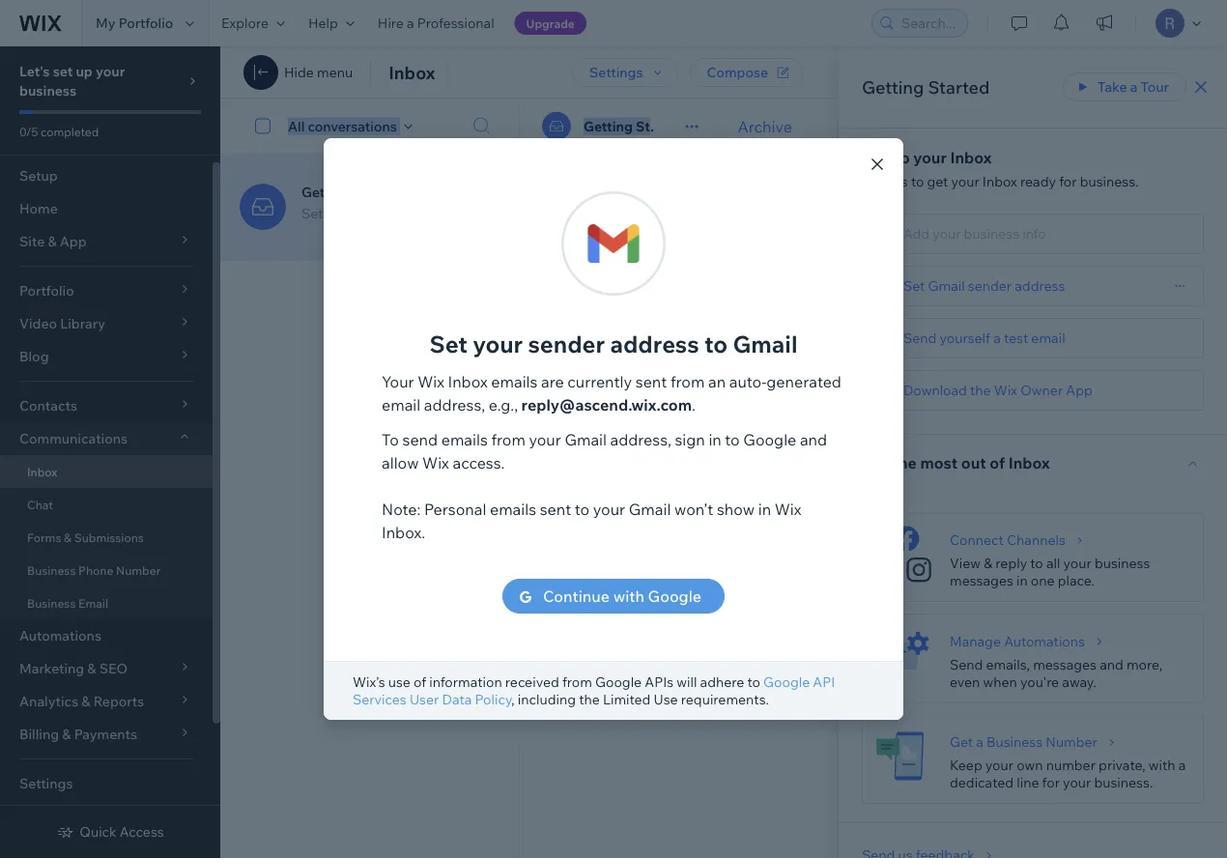 Task type: vqa. For each thing, say whether or not it's contained in the screenshot.
'Hire'
yes



Task type: locate. For each thing, give the bounding box(es) containing it.
are
[[541, 372, 564, 392]]

1 vertical spatial business
[[1095, 555, 1151, 572]]

address up test
[[1015, 277, 1066, 294]]

data
[[442, 691, 472, 708]]

one inside 'manage all your messages in one place'
[[567, 212, 615, 246]]

emails
[[491, 372, 538, 392], [442, 430, 488, 450], [490, 500, 537, 519]]

address for set your sender address to gmail
[[611, 330, 700, 359]]

1 vertical spatial getting
[[584, 117, 633, 134]]

started down settings button at the top of page
[[636, 117, 685, 134]]

0 vertical spatial number
[[116, 563, 161, 578]]

currently
[[568, 372, 633, 392]]

your down archive
[[713, 177, 772, 211]]

1 vertical spatial with
[[614, 587, 645, 606]]

1 horizontal spatial take
[[1098, 78, 1128, 95]]

& inside view & reply to all your business messages in one place.
[[984, 555, 993, 572]]

explore
[[221, 15, 269, 31]]

business email
[[27, 596, 108, 611]]

address,
[[424, 395, 486, 415], [611, 430, 672, 450]]

getting started image
[[542, 112, 571, 141], [240, 184, 286, 230]]

hide menu button up all
[[244, 55, 353, 90]]

getting started set up your inbox
[[302, 184, 413, 222]]

1 horizontal spatial get
[[950, 734, 974, 751]]

hire a professional
[[378, 15, 495, 31]]

with inside keep your own number private, with a dedicated line for your business.
[[1149, 757, 1176, 774]]

to left get
[[912, 173, 925, 190]]

0 vertical spatial address,
[[424, 395, 486, 415]]

getting started down settings button at the top of page
[[584, 117, 685, 134]]

wix inside your wix inbox emails are currently sent from an auto-generated email address, e.g.,
[[418, 372, 445, 392]]

communications button
[[0, 423, 213, 455]]

automations down business email
[[19, 628, 101, 644]]

manage inside manage automations "button"
[[950, 633, 1002, 650]]

started inside "getting started set up your inbox"
[[353, 184, 402, 201]]

all for view
[[1047, 555, 1061, 572]]

address up orders,
[[611, 330, 700, 359]]

in right show
[[759, 500, 772, 519]]

email inside button
[[1032, 330, 1066, 347]]

google inside to send emails from your gmail address, sign in to google and allow wix access. note: personal emails sent to your gmail won't show in wix inbox.
[[744, 430, 797, 450]]

email down your
[[382, 395, 421, 415]]

set inside "getting started set up your inbox"
[[302, 205, 323, 222]]

1 vertical spatial address,
[[611, 430, 672, 450]]

1 horizontal spatial more
[[839, 365, 876, 384]]

user
[[410, 691, 439, 708]]

set for set gmail sender address
[[904, 277, 926, 294]]

all inside 'manage all your messages in one place'
[[677, 177, 707, 211]]

1 horizontal spatial all
[[740, 341, 756, 361]]

1 horizontal spatial started
[[636, 117, 685, 134]]

1 vertical spatial all
[[740, 341, 756, 361]]

your right on
[[885, 341, 917, 361]]

business left email
[[27, 596, 76, 611]]

manage inside 'manage all your messages in one place'
[[567, 177, 671, 211]]

1 horizontal spatial sent
[[636, 372, 668, 392]]

own
[[1017, 757, 1044, 774]]

all up place.
[[1047, 555, 1061, 572]]

number right phone
[[116, 563, 161, 578]]

and inside to send emails from your gmail address, sign in to google and allow wix access. note: personal emails sent to your gmail won't show in wix inbox.
[[801, 430, 828, 450]]

1 vertical spatial business
[[27, 596, 76, 611]]

more down different
[[768, 301, 805, 320]]

getting started down search... field
[[862, 76, 990, 98]]

show
[[717, 500, 755, 519]]

send for send yourself a test email
[[904, 330, 937, 347]]

sent left up
[[540, 500, 572, 519]]

sender up send yourself a test email
[[969, 277, 1012, 294]]

send up even
[[950, 656, 984, 673]]

0 horizontal spatial of
[[414, 674, 426, 691]]

0 vertical spatial take a tour button
[[1064, 73, 1187, 102]]

& right view
[[984, 555, 993, 572]]

quick access
[[80, 824, 164, 841]]

1 vertical spatial more
[[839, 365, 876, 384]]

None checkbox
[[245, 115, 288, 138]]

getting inside "getting started set up your inbox"
[[302, 184, 350, 201]]

1 horizontal spatial take a tour button
[[1064, 73, 1187, 102]]

view
[[950, 555, 981, 572]]

in right steps
[[913, 177, 937, 211]]

the for get
[[893, 453, 917, 472]]

time
[[775, 405, 807, 424]]

1 horizontal spatial sender
[[969, 277, 1012, 294]]

services
[[353, 691, 407, 708]]

emails up access.
[[442, 430, 488, 450]]

the down wix's use of information received from google apis will adhere to
[[579, 691, 600, 708]]

0 vertical spatial address
[[1015, 277, 1066, 294]]

set inside button
[[590, 481, 615, 500]]

take a tour for right the take a tour button
[[1098, 78, 1170, 95]]

0 horizontal spatial address
[[611, 330, 700, 359]]

and down time
[[801, 430, 828, 450]]

gmail down reply@ascend.wix.com on the top
[[565, 430, 607, 450]]

sent left form
[[636, 372, 668, 392]]

automations inside manage automations "button"
[[1005, 633, 1086, 650]]

1 vertical spatial settings
[[19, 775, 73, 792]]

take for left the take a tour button
[[757, 481, 791, 500]]

in right sign
[[709, 430, 722, 450]]

&
[[64, 530, 72, 545], [984, 555, 993, 572]]

get up 'keep'
[[950, 734, 974, 751]]

for
[[1060, 173, 1078, 190], [1043, 774, 1061, 791]]

more down on
[[839, 365, 876, 384]]

0 vertical spatial one
[[567, 212, 615, 246]]

manage up the place
[[567, 177, 671, 211]]

won't
[[675, 500, 714, 519]]

gmail up submissions
[[733, 330, 798, 359]]

speed
[[596, 405, 643, 424]]

for right ready
[[1060, 173, 1078, 190]]

adhere
[[701, 674, 745, 691]]

2 vertical spatial all
[[1047, 555, 1061, 572]]

send inside button
[[904, 330, 937, 347]]

business
[[27, 563, 76, 578], [27, 596, 76, 611], [987, 734, 1043, 751]]

google down time
[[744, 430, 797, 450]]

automations up send emails, messages and more, even when you're away.
[[1005, 633, 1086, 650]]

to send emails from your gmail address, sign in to google and allow wix access. note: personal emails sent to your gmail won't show in wix inbox.
[[382, 430, 828, 542]]

one left the place
[[567, 212, 615, 246]]

0 horizontal spatial getting started image
[[240, 184, 286, 230]]

your inside "getting started set up your inbox"
[[346, 205, 375, 222]]

0 horizontal spatial the
[[579, 691, 600, 708]]

email inside your wix inbox emails are currently sent from an auto-generated email address, e.g.,
[[382, 395, 421, 415]]

0 horizontal spatial from
[[492, 430, 526, 450]]

and inside send emails, messages and more, even when you're away.
[[1100, 656, 1124, 673]]

email right test
[[1032, 330, 1066, 347]]

0 horizontal spatial business
[[19, 82, 77, 99]]

1 horizontal spatial address,
[[611, 430, 672, 450]]

hide
[[284, 64, 314, 81]]

gmail up yourself
[[929, 277, 966, 294]]

your inside 'manage all your messages in one place'
[[713, 177, 772, 211]]

all up submissions
[[740, 341, 756, 361]]

continue with google
[[543, 587, 702, 606]]

wix's
[[353, 674, 385, 691]]

like left email,
[[876, 277, 900, 297]]

your down are at the left of page
[[529, 430, 562, 450]]

inbox.
[[382, 523, 425, 542]]

hide menu button
[[244, 55, 353, 90], [284, 64, 353, 81]]

1 horizontal spatial business
[[1095, 555, 1151, 572]]

business. down private,
[[1095, 774, 1154, 791]]

0 vertical spatial send
[[904, 330, 937, 347]]

0 horizontal spatial sender
[[528, 330, 605, 359]]

0 vertical spatial sender
[[969, 277, 1012, 294]]

archive link
[[738, 117, 793, 136]]

0 vertical spatial emails
[[491, 372, 538, 392]]

your up dedicated
[[986, 757, 1014, 774]]

tour for left the take a tour button
[[806, 481, 839, 500]]

your down number
[[1064, 774, 1092, 791]]

business
[[19, 82, 77, 99], [1095, 555, 1151, 572]]

manage up emails,
[[950, 633, 1002, 650]]

0 horizontal spatial more
[[768, 301, 805, 320]]

1 vertical spatial address
[[611, 330, 700, 359]]

1 vertical spatial like
[[596, 365, 620, 384]]

1 horizontal spatial the
[[893, 453, 917, 472]]

portfolio
[[119, 15, 173, 31]]

emails down access.
[[490, 500, 537, 519]]

0 vertical spatial like
[[876, 277, 900, 297]]

to left up
[[575, 500, 590, 519]]

0 vertical spatial the
[[971, 382, 992, 399]]

even
[[950, 673, 981, 690]]

2 vertical spatial started
[[353, 184, 402, 201]]

your inside see and respond to all visitor activity on your site like orders, form submissions and more
[[885, 341, 917, 361]]

google inside button
[[648, 587, 702, 606]]

the right download
[[971, 382, 992, 399]]

up down the all conversations
[[326, 205, 343, 222]]

business. right ready
[[1081, 173, 1139, 190]]

manage for manage all your messages in one place
[[567, 177, 671, 211]]

0 horizontal spatial getting
[[302, 184, 350, 201]]

1 vertical spatial from
[[492, 430, 526, 450]]

in
[[913, 177, 937, 211], [709, 430, 722, 450], [759, 500, 772, 519], [1017, 572, 1028, 589]]

when
[[984, 673, 1018, 690]]

2 horizontal spatial with
[[1149, 757, 1176, 774]]

1 horizontal spatial getting
[[584, 117, 633, 134]]

0 horizontal spatial with
[[614, 587, 645, 606]]

1 vertical spatial &
[[984, 555, 993, 572]]

sign
[[675, 430, 706, 450]]

professional
[[417, 15, 495, 31]]

in down the reply
[[1017, 572, 1028, 589]]

0 horizontal spatial &
[[64, 530, 72, 545]]

channels
[[1007, 532, 1066, 549]]

and left more,
[[1100, 656, 1124, 673]]

messages inside send emails, messages and more, even when you're away.
[[1034, 656, 1097, 673]]

set up your inbox 4 steps to get your inbox ready for business.
[[862, 148, 1139, 190]]

1 horizontal spatial take a tour
[[1098, 78, 1170, 95]]

download
[[904, 382, 968, 399]]

2 horizontal spatial messages
[[1034, 656, 1097, 673]]

emails up e.g., in the left of the page
[[491, 372, 538, 392]]

number inside sidebar element
[[116, 563, 161, 578]]

your inside let's set up your business
[[96, 63, 125, 80]]

0 horizontal spatial number
[[116, 563, 161, 578]]

business inside view & reply to all your business messages in one place.
[[1095, 555, 1151, 572]]

google left api
[[764, 674, 810, 691]]

your right set
[[96, 63, 125, 80]]

keep your own number private, with a dedicated line for your business.
[[950, 757, 1187, 791]]

with right private,
[[1149, 757, 1176, 774]]

manage automations
[[950, 633, 1086, 650]]

1 vertical spatial sent
[[540, 500, 572, 519]]

replies
[[643, 428, 691, 448]]

with inside speed up your response time with automations, saved-replies and instant mobile notifications
[[811, 405, 841, 424]]

sender for gmail
[[969, 277, 1012, 294]]

1 horizontal spatial email
[[1032, 330, 1066, 347]]

from up .
[[671, 372, 705, 392]]

sender inside button
[[969, 277, 1012, 294]]

via
[[718, 277, 739, 297]]

of
[[990, 453, 1006, 472], [414, 674, 426, 691]]

send emails, messages and more, even when you're away.
[[950, 656, 1163, 690]]

gmail
[[929, 277, 966, 294], [733, 330, 798, 359], [565, 430, 607, 450], [629, 500, 671, 519]]

of right the out
[[990, 453, 1006, 472]]

forms & submissions
[[27, 530, 144, 545]]

get inside button
[[950, 734, 974, 751]]

take a tour
[[1098, 78, 1170, 95], [757, 481, 839, 500]]

0 horizontal spatial one
[[567, 212, 615, 246]]

business. inside keep your own number private, with a dedicated line for your business.
[[1095, 774, 1154, 791]]

address, down speed
[[611, 430, 672, 450]]

0 horizontal spatial email
[[382, 395, 421, 415]]

take a tour for left the take a tour button
[[757, 481, 839, 500]]

wix right show
[[775, 500, 802, 519]]

email
[[1032, 330, 1066, 347], [382, 395, 421, 415]]

up right set
[[76, 63, 93, 80]]

0 horizontal spatial get
[[862, 453, 889, 472]]

manage
[[567, 177, 671, 211], [950, 633, 1002, 650]]

settings for settings link
[[19, 775, 73, 792]]

download the wix owner app
[[904, 382, 1093, 399]]

up up replies
[[647, 405, 665, 424]]

0 horizontal spatial getting started
[[584, 117, 685, 134]]

1 vertical spatial get
[[950, 734, 974, 751]]

view & reply to all your business messages in one place.
[[950, 555, 1151, 589]]

started down conversations
[[353, 184, 402, 201]]

1 vertical spatial take
[[757, 481, 791, 500]]

settings link
[[0, 768, 213, 801]]

wix down send
[[423, 453, 449, 473]]

0 vertical spatial get
[[862, 453, 889, 472]]

speed up your response time with automations, saved-replies and instant mobile notifications
[[596, 405, 939, 448]]

1 vertical spatial business.
[[1095, 774, 1154, 791]]

0 vertical spatial manage
[[567, 177, 671, 211]]

all inside view & reply to all your business messages in one place.
[[1047, 555, 1061, 572]]

0/5
[[19, 124, 38, 139]]

1 horizontal spatial getting started
[[862, 76, 990, 98]]

business for business email
[[27, 596, 76, 611]]

and
[[737, 301, 764, 320], [627, 341, 654, 361], [808, 365, 835, 384], [695, 428, 722, 448], [801, 430, 828, 450], [1100, 656, 1124, 673]]

archive
[[738, 117, 793, 136]]

up
[[618, 481, 639, 500]]

to down channels
[[1031, 555, 1044, 572]]

1 horizontal spatial &
[[984, 555, 993, 572]]

0 vertical spatial take a tour
[[1098, 78, 1170, 95]]

and down via
[[737, 301, 764, 320]]

your up place.
[[1064, 555, 1092, 572]]

policy
[[475, 691, 512, 708]]

address, inside your wix inbox emails are currently sent from an auto-generated email address, e.g.,
[[424, 395, 486, 415]]

0 vertical spatial email
[[1032, 330, 1066, 347]]

address inside button
[[1015, 277, 1066, 294]]

getting down settings button at the top of page
[[584, 117, 633, 134]]

information
[[430, 674, 502, 691]]

continue with google button
[[503, 579, 725, 614]]

Search... field
[[896, 10, 962, 37]]

1 vertical spatial for
[[1043, 774, 1061, 791]]

business up own
[[987, 734, 1043, 751]]

sender for your
[[528, 330, 605, 359]]

2 horizontal spatial getting
[[862, 76, 925, 98]]

1 horizontal spatial messages
[[950, 572, 1014, 589]]

0 vertical spatial &
[[64, 530, 72, 545]]

get for get the most out of inbox
[[862, 453, 889, 472]]

0 vertical spatial all
[[677, 177, 707, 211]]

the
[[971, 382, 992, 399], [893, 453, 917, 472], [579, 691, 600, 708]]

all inside see and respond to all visitor activity on your site like orders, form submissions and more
[[740, 341, 756, 361]]

1 horizontal spatial from
[[563, 674, 593, 691]]

send inside send emails, messages and more, even when you're away.
[[950, 656, 984, 673]]

0 vertical spatial business
[[27, 563, 76, 578]]

your up sign
[[669, 405, 701, 424]]

tour for right the take a tour button
[[1141, 78, 1170, 95]]

inbox inside sidebar element
[[27, 465, 57, 479]]

response
[[705, 405, 771, 424]]

more,
[[1127, 656, 1163, 673]]

get down the notifications
[[862, 453, 889, 472]]

1 horizontal spatial automations
[[1005, 633, 1086, 650]]

notifications
[[832, 428, 921, 448]]

to up form
[[705, 330, 728, 359]]

sidebar element
[[0, 46, 220, 859]]

0 horizontal spatial settings
[[19, 775, 73, 792]]

1 vertical spatial take a tour
[[757, 481, 839, 500]]

address, left e.g., in the left of the page
[[424, 395, 486, 415]]

2 vertical spatial messages
[[1034, 656, 1097, 673]]

business down forms
[[27, 563, 76, 578]]

message people via different channels like email, live chat, facebook and more
[[596, 277, 946, 320]]

like down see
[[596, 365, 620, 384]]

1 horizontal spatial tour
[[1141, 78, 1170, 95]]

0 vertical spatial business.
[[1081, 173, 1139, 190]]

settings inside button
[[590, 64, 643, 81]]

business phone number
[[27, 563, 161, 578]]

settings inside sidebar element
[[19, 775, 73, 792]]

started down search... field
[[929, 76, 990, 98]]

messages up away.
[[1034, 656, 1097, 673]]

one left place.
[[1031, 572, 1055, 589]]

getting down search... field
[[862, 76, 925, 98]]

inbox inside button
[[643, 481, 683, 500]]

of up user
[[414, 674, 426, 691]]

and down .
[[695, 428, 722, 448]]

& right forms
[[64, 530, 72, 545]]

up up steps
[[891, 148, 910, 167]]

activity
[[807, 341, 859, 361]]

the inside button
[[971, 382, 992, 399]]

for inside keep your own number private, with a dedicated line for your business.
[[1043, 774, 1061, 791]]

messages down view
[[950, 572, 1014, 589]]

business.
[[1081, 173, 1139, 190], [1095, 774, 1154, 791]]

to inside see and respond to all visitor activity on your site like orders, form submissions and more
[[721, 341, 736, 361]]

your inside view & reply to all your business messages in one place.
[[1064, 555, 1092, 572]]

set inside set up your inbox 4 steps to get your inbox ready for business.
[[862, 148, 888, 167]]

messages up channels
[[778, 177, 907, 211]]

with for speed up your response time with automations, saved-replies and instant mobile notifications
[[811, 405, 841, 424]]

1 horizontal spatial send
[[950, 656, 984, 673]]

number up number
[[1046, 734, 1098, 751]]

1 vertical spatial take a tour button
[[716, 473, 862, 508]]

wix left owner
[[995, 382, 1018, 399]]

reply
[[996, 555, 1028, 572]]

1 horizontal spatial manage
[[950, 633, 1002, 650]]

note:
[[382, 500, 421, 519]]

1 horizontal spatial getting started image
[[542, 112, 571, 141]]

automations
[[19, 628, 101, 644], [1005, 633, 1086, 650]]

2 horizontal spatial all
[[1047, 555, 1061, 572]]

message
[[596, 277, 661, 297]]

place.
[[1058, 572, 1095, 589]]

all
[[677, 177, 707, 211], [740, 341, 756, 361], [1047, 555, 1061, 572]]

set inside button
[[904, 277, 926, 294]]

0 horizontal spatial messages
[[778, 177, 907, 211]]

settings for settings button at the top of page
[[590, 64, 643, 81]]

business. inside set up your inbox 4 steps to get your inbox ready for business.
[[1081, 173, 1139, 190]]

on
[[863, 341, 881, 361]]

to up an
[[721, 341, 736, 361]]

0 horizontal spatial tour
[[806, 481, 839, 500]]

in inside 'manage all your messages in one place'
[[913, 177, 937, 211]]

setup link
[[0, 160, 213, 192]]

2 vertical spatial from
[[563, 674, 593, 691]]

and inside message people via different channels like email, live chat, facebook and more
[[737, 301, 764, 320]]

compose
[[707, 64, 769, 81]]

send left yourself
[[904, 330, 937, 347]]

0 horizontal spatial automations
[[19, 628, 101, 644]]

business up place.
[[1095, 555, 1151, 572]]

0/5 completed
[[19, 124, 99, 139]]

business down let's
[[19, 82, 77, 99]]

4
[[862, 173, 871, 190]]

0 horizontal spatial manage
[[567, 177, 671, 211]]

get for get a business number
[[950, 734, 974, 751]]

& inside forms & submissions link
[[64, 530, 72, 545]]

google
[[744, 430, 797, 450], [648, 587, 702, 606], [596, 674, 642, 691], [764, 674, 810, 691]]

your down conversations
[[346, 205, 375, 222]]

the left most
[[893, 453, 917, 472]]

0 vertical spatial for
[[1060, 173, 1078, 190]]

0 horizontal spatial address,
[[424, 395, 486, 415]]

your down saved-
[[593, 500, 626, 519]]

business email link
[[0, 587, 213, 620]]

a
[[407, 15, 414, 31], [1131, 78, 1138, 95], [994, 330, 1001, 347], [794, 481, 803, 500], [977, 734, 984, 751], [1179, 757, 1187, 774]]



Task type: describe. For each thing, give the bounding box(es) containing it.
inbox inside "getting started set up your inbox"
[[378, 205, 413, 222]]

messages inside view & reply to all your business messages in one place.
[[950, 572, 1014, 589]]

2 vertical spatial the
[[579, 691, 600, 708]]

sent inside your wix inbox emails are currently sent from an auto-generated email address, e.g.,
[[636, 372, 668, 392]]

inbox link
[[0, 455, 213, 488]]

visitor
[[759, 341, 803, 361]]

with inside continue with google button
[[614, 587, 645, 606]]

set up inbox
[[590, 481, 683, 500]]

channels
[[808, 277, 872, 297]]

an
[[709, 372, 726, 392]]

a inside send yourself a test email button
[[994, 330, 1001, 347]]

instant
[[725, 428, 775, 448]]

up inside speed up your response time with automations, saved-replies and instant mobile notifications
[[647, 405, 665, 424]]

up inside "getting started set up your inbox"
[[326, 205, 343, 222]]

generated
[[767, 372, 842, 392]]

upgrade
[[527, 16, 575, 30]]

dedicated
[[950, 774, 1014, 791]]

from inside your wix inbox emails are currently sent from an auto-generated email address, e.g.,
[[671, 372, 705, 392]]

google inside google api services user data policy
[[764, 674, 810, 691]]

the for download
[[971, 382, 992, 399]]

respond
[[658, 341, 718, 361]]

1 vertical spatial getting started
[[584, 117, 685, 134]]

private,
[[1099, 757, 1146, 774]]

up inside let's set up your business
[[76, 63, 93, 80]]

saved-
[[596, 428, 643, 448]]

forms
[[27, 530, 61, 545]]

number
[[1047, 757, 1096, 774]]

one inside view & reply to all your business messages in one place.
[[1031, 572, 1055, 589]]

different
[[742, 277, 805, 297]]

a inside hire a professional link
[[407, 15, 414, 31]]

a inside keep your own number private, with a dedicated line for your business.
[[1179, 757, 1187, 774]]

get
[[928, 173, 949, 190]]

connect channels
[[950, 532, 1066, 549]]

1 vertical spatial started
[[636, 117, 685, 134]]

emails,
[[987, 656, 1031, 673]]

get a business number
[[950, 734, 1098, 751]]

number inside button
[[1046, 734, 1098, 751]]

automations,
[[845, 405, 939, 424]]

your wix inbox emails are currently sent from an auto-generated email address, e.g.,
[[382, 372, 842, 415]]

your inside speed up your response time with automations, saved-replies and instant mobile notifications
[[669, 405, 701, 424]]

your up e.g., in the left of the page
[[473, 330, 523, 359]]

automations link
[[0, 620, 213, 653]]

to down 'response'
[[726, 430, 740, 450]]

gmail left won't
[[629, 500, 671, 519]]

with for keep your own number private, with a dedicated line for your business.
[[1149, 757, 1176, 774]]

1 vertical spatial of
[[414, 674, 426, 691]]

for inside set up your inbox 4 steps to get your inbox ready for business.
[[1060, 173, 1078, 190]]

including
[[518, 691, 576, 708]]

app
[[1067, 382, 1093, 399]]

,
[[512, 691, 515, 708]]

hide menu button down help
[[284, 64, 353, 81]]

sent inside to send emails from your gmail address, sign in to google and allow wix access. note: personal emails sent to your gmail won't show in wix inbox.
[[540, 500, 572, 519]]

personal
[[424, 500, 487, 519]]

hire a professional link
[[366, 0, 506, 46]]

1 vertical spatial emails
[[442, 430, 488, 450]]

2 vertical spatial emails
[[490, 500, 537, 519]]

owner
[[1021, 382, 1064, 399]]

& for reply
[[984, 555, 993, 572]]

0 horizontal spatial take a tour button
[[716, 473, 862, 508]]

set your sender address to gmail
[[430, 330, 798, 359]]

phone
[[78, 563, 113, 578]]

your right get
[[952, 173, 980, 190]]

more inside see and respond to all visitor activity on your site like orders, form submissions and more
[[839, 365, 876, 384]]

set for set your sender address to gmail
[[430, 330, 468, 359]]

line
[[1017, 774, 1040, 791]]

connect
[[950, 532, 1004, 549]]

download the wix owner app button
[[875, 382, 1093, 399]]

home
[[19, 200, 58, 217]]

site
[[921, 341, 946, 361]]

forms & submissions link
[[0, 521, 213, 554]]

chat
[[27, 497, 53, 512]]

quick
[[80, 824, 117, 841]]

let's
[[19, 63, 50, 80]]

and up orders,
[[627, 341, 654, 361]]

communications
[[19, 430, 128, 447]]

compose button
[[690, 58, 803, 87]]

like inside see and respond to all visitor activity on your site like orders, form submissions and more
[[596, 365, 620, 384]]

orders,
[[623, 365, 674, 384]]

& for submissions
[[64, 530, 72, 545]]

business inside let's set up your business
[[19, 82, 77, 99]]

get a business number button
[[950, 734, 1121, 751]]

set for set up inbox
[[590, 481, 615, 500]]

submissions
[[715, 365, 804, 384]]

to right adhere
[[748, 674, 761, 691]]

setup
[[19, 167, 58, 184]]

set
[[53, 63, 73, 80]]

help button
[[297, 0, 366, 46]]

live
[[596, 301, 620, 320]]

mobile
[[779, 428, 828, 448]]

set gmail sender address
[[904, 277, 1066, 294]]

most
[[921, 453, 958, 472]]

and inside speed up your response time with automations, saved-replies and instant mobile notifications
[[695, 428, 722, 448]]

let's set up your business
[[19, 63, 125, 99]]

your up get
[[914, 148, 947, 167]]

1 vertical spatial getting started image
[[240, 184, 286, 230]]

up inside set up your inbox 4 steps to get your inbox ready for business.
[[891, 148, 910, 167]]

chat link
[[0, 488, 213, 521]]

2 horizontal spatial started
[[929, 76, 990, 98]]

email,
[[904, 277, 946, 297]]

0 vertical spatial getting
[[862, 76, 925, 98]]

in inside view & reply to all your business messages in one place.
[[1017, 572, 1028, 589]]

will
[[677, 674, 698, 691]]

business inside button
[[987, 734, 1043, 751]]

from inside to send emails from your gmail address, sign in to google and allow wix access. note: personal emails sent to your gmail won't show in wix inbox.
[[492, 430, 526, 450]]

more inside message people via different channels like email, live chat, facebook and more
[[768, 301, 805, 320]]

take for right the take a tour button
[[1098, 78, 1128, 95]]

, including the limited use requirements.
[[512, 691, 770, 708]]

google api services user data policy
[[353, 674, 836, 708]]

access
[[120, 824, 164, 841]]

gmail inside button
[[929, 277, 966, 294]]

all for see
[[740, 341, 756, 361]]

emails inside your wix inbox emails are currently sent from an auto-generated email address, e.g.,
[[491, 372, 538, 392]]

requirements.
[[681, 691, 770, 708]]

address for set gmail sender address
[[1015, 277, 1066, 294]]

quick access button
[[56, 824, 164, 841]]

allow
[[382, 453, 419, 473]]

reply@ascend.wix.com .
[[522, 395, 696, 415]]

menu
[[317, 64, 353, 81]]

0 vertical spatial getting started
[[862, 76, 990, 98]]

test
[[1005, 330, 1029, 347]]

and down activity at the right top
[[808, 365, 835, 384]]

wix inside download the wix owner app button
[[995, 382, 1018, 399]]

google up limited
[[596, 674, 642, 691]]

access.
[[453, 453, 505, 473]]

use
[[388, 674, 411, 691]]

place
[[621, 212, 691, 246]]

reply@ascend.wix.com
[[522, 395, 692, 415]]

send yourself a test email
[[904, 330, 1066, 347]]

hide menu
[[284, 64, 353, 81]]

inbox inside your wix inbox emails are currently sent from an auto-generated email address, e.g.,
[[448, 372, 488, 392]]

automations inside sidebar element
[[19, 628, 101, 644]]

address, inside to send emails from your gmail address, sign in to google and allow wix access. note: personal emails sent to your gmail won't show in wix inbox.
[[611, 430, 672, 450]]

to
[[382, 430, 399, 450]]

0 vertical spatial of
[[990, 453, 1006, 472]]

send for send emails, messages and more, even when you're away.
[[950, 656, 984, 673]]

to inside set up your inbox 4 steps to get your inbox ready for business.
[[912, 173, 925, 190]]

like inside message people via different channels like email, live chat, facebook and more
[[876, 277, 900, 297]]

your
[[382, 372, 414, 392]]

manage for manage automations
[[950, 633, 1002, 650]]

help
[[308, 15, 338, 31]]

out
[[962, 453, 987, 472]]

yourself
[[940, 330, 991, 347]]

business for business phone number
[[27, 563, 76, 578]]

steps
[[874, 173, 909, 190]]

to inside view & reply to all your business messages in one place.
[[1031, 555, 1044, 572]]

submissions
[[74, 530, 144, 545]]

a inside get a business number button
[[977, 734, 984, 751]]

e.g.,
[[489, 395, 518, 415]]

messages inside 'manage all your messages in one place'
[[778, 177, 907, 211]]



